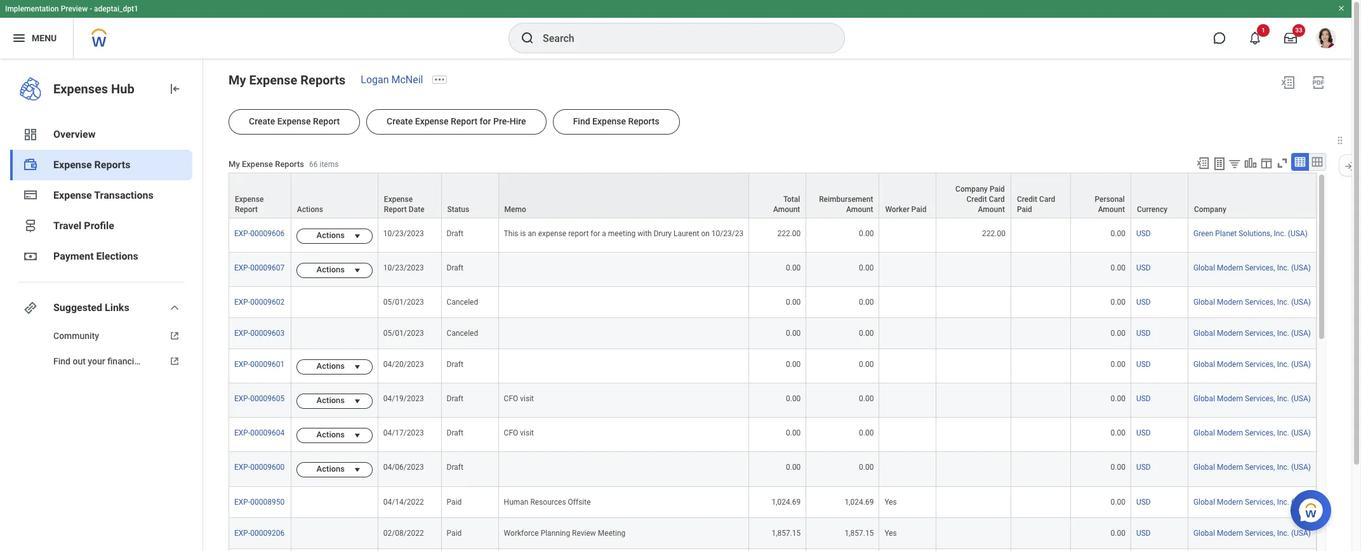 Task type: locate. For each thing, give the bounding box(es) containing it.
amount inside the reimbursement amount
[[847, 205, 873, 214]]

8 services, from the top
[[1245, 498, 1276, 506]]

expense inside expense report popup button
[[235, 195, 264, 204]]

1 usd from the top
[[1137, 229, 1151, 238]]

overview
[[53, 128, 96, 140]]

usd link for exp-00009604
[[1137, 426, 1151, 438]]

exp-00008950
[[234, 498, 285, 506]]

modern for 00009601
[[1217, 360, 1243, 369]]

global modern services, inc. (usa) link for exp-00009607
[[1194, 264, 1311, 273]]

services, for 00009604
[[1245, 429, 1276, 438]]

9 global modern services, inc. (usa) link from the top
[[1194, 529, 1311, 538]]

global for 00009600
[[1194, 463, 1215, 472]]

planning
[[541, 529, 570, 538]]

select to filter grid data image
[[1228, 157, 1242, 170]]

2 credit from the left
[[1017, 195, 1038, 204]]

1 caret down image from the top
[[350, 231, 365, 241]]

draft for 00009600
[[447, 463, 464, 472]]

0 horizontal spatial 1,024.69
[[772, 498, 801, 506]]

8 global from the top
[[1194, 498, 1215, 506]]

modern for 00008950
[[1217, 498, 1243, 506]]

inc. for 00009605
[[1277, 395, 1290, 403]]

inc. for 00009600
[[1277, 463, 1290, 472]]

8 exp- from the top
[[234, 463, 250, 472]]

company paid credit card amount
[[956, 185, 1005, 214]]

33
[[1296, 27, 1303, 34]]

2 05/01/2023 from the top
[[383, 329, 424, 338]]

2 222.00 from the left
[[982, 229, 1006, 238]]

credit
[[967, 195, 987, 204], [1017, 195, 1038, 204]]

exp- down expense report
[[234, 229, 250, 238]]

0 vertical spatial 05/01/2023
[[383, 298, 424, 307]]

worker paid
[[885, 205, 927, 214]]

0 vertical spatial company
[[956, 185, 988, 194]]

2 create from the left
[[387, 116, 413, 126]]

find
[[573, 116, 590, 126], [53, 356, 70, 366]]

0 vertical spatial my
[[229, 72, 246, 88]]

caret down image down actions popup button at top
[[350, 231, 365, 241]]

0 horizontal spatial 1,857.15
[[772, 529, 801, 538]]

global modern services, inc. (usa) for exp-00009604
[[1194, 429, 1311, 438]]

total
[[784, 195, 800, 204]]

find for find out your financial well-being
[[53, 356, 70, 366]]

exp-00009601
[[234, 360, 285, 369]]

usd link for exp-00009605
[[1137, 392, 1151, 403]]

-
[[90, 4, 92, 13]]

credit left credit card paid
[[967, 195, 987, 204]]

my up expense report popup button
[[229, 160, 240, 169]]

your
[[88, 356, 105, 366]]

2 actions button from the top
[[296, 263, 350, 278]]

services, for 00009600
[[1245, 463, 1276, 472]]

credit right 'company paid credit card amount'
[[1017, 195, 1038, 204]]

meeting
[[598, 529, 626, 538]]

links
[[105, 302, 129, 314]]

05/01/2023
[[383, 298, 424, 307], [383, 329, 424, 338]]

05/01/2023 for exp-00009603
[[383, 329, 424, 338]]

0 horizontal spatial card
[[989, 195, 1005, 204]]

1 horizontal spatial 1,857.15
[[845, 529, 874, 538]]

1 vertical spatial find
[[53, 356, 70, 366]]

10/23/2023 for exp-00009606
[[383, 229, 424, 238]]

caret down image
[[350, 266, 365, 276], [350, 362, 365, 372], [350, 396, 365, 407], [350, 465, 365, 475]]

actions button down actions popup button at top
[[296, 229, 350, 244]]

1 global from the top
[[1194, 264, 1215, 273]]

7 modern from the top
[[1217, 463, 1243, 472]]

2 10/23/2023 from the top
[[383, 264, 424, 273]]

8 usd link from the top
[[1137, 461, 1151, 472]]

canceled
[[447, 298, 478, 307], [447, 329, 478, 338]]

report up exp-00009606 link
[[235, 205, 258, 214]]

exp- down 'exp-00008950'
[[234, 529, 250, 538]]

report up the items
[[313, 116, 340, 126]]

exp- for 00009601
[[234, 360, 250, 369]]

cfo visit for 04/17/2023
[[504, 429, 534, 438]]

usd link for exp-00009606
[[1137, 227, 1151, 238]]

actions right 00009607
[[317, 265, 345, 274]]

exp- down exp-00009602
[[234, 329, 250, 338]]

visit
[[520, 395, 534, 403], [520, 429, 534, 438]]

exp-00009604 link
[[234, 429, 285, 438]]

services, for 00009605
[[1245, 395, 1276, 403]]

an
[[528, 229, 536, 238]]

create expense report button
[[229, 109, 360, 135]]

1 modern from the top
[[1217, 264, 1243, 273]]

report
[[313, 116, 340, 126], [451, 116, 478, 126], [235, 205, 258, 214], [384, 205, 407, 214]]

5 row from the top
[[229, 518, 1317, 549]]

for left a
[[591, 229, 600, 238]]

company paid credit card amount button
[[937, 173, 1011, 218]]

elections
[[96, 250, 138, 262]]

actions button right 00009600
[[296, 463, 350, 478]]

worker
[[885, 205, 910, 214]]

dashboard image
[[23, 127, 38, 142]]

community link
[[10, 323, 192, 349]]

actions button
[[291, 173, 378, 218]]

personal amount
[[1095, 195, 1125, 214]]

exp- for 00009605
[[234, 395, 250, 403]]

exp- up exp-00009206 "link"
[[234, 498, 250, 506]]

usd for exp-00009607
[[1137, 264, 1151, 273]]

4 usd link from the top
[[1137, 327, 1151, 338]]

inc. for 00009206
[[1277, 529, 1290, 538]]

1 vertical spatial 05/01/2023
[[383, 329, 424, 338]]

3 usd link from the top
[[1137, 295, 1151, 307]]

report
[[568, 229, 589, 238]]

0 vertical spatial canceled
[[447, 298, 478, 307]]

(usa) for exp-00009602
[[1292, 298, 1311, 307]]

reimbursement amount button
[[807, 173, 879, 218]]

7 exp- from the top
[[234, 429, 250, 438]]

222.00 down total amount
[[778, 229, 801, 238]]

amount down "reimbursement"
[[847, 205, 873, 214]]

exp-00009606
[[234, 229, 285, 238]]

5 global modern services, inc. (usa) from the top
[[1194, 395, 1311, 403]]

6 usd link from the top
[[1137, 392, 1151, 403]]

caret down image for 04/06/2023
[[350, 465, 365, 475]]

menu banner
[[0, 0, 1352, 58]]

this is an expense report for a meeting with drury laurent on 10/23/23
[[504, 229, 744, 238]]

review
[[572, 529, 596, 538]]

5 actions button from the top
[[296, 428, 350, 443]]

worker paid button
[[880, 173, 936, 218]]

reports inside button
[[628, 116, 660, 126]]

6 usd from the top
[[1137, 395, 1151, 403]]

3 amount from the left
[[978, 205, 1005, 214]]

1 draft from the top
[[447, 229, 464, 238]]

pre-
[[493, 116, 510, 126]]

actions right 00009604
[[317, 430, 345, 440]]

actions inside actions popup button
[[297, 205, 323, 214]]

exp- down exp-00009601
[[234, 395, 250, 403]]

2 cfo from the top
[[504, 429, 518, 438]]

0 horizontal spatial for
[[480, 116, 491, 126]]

0 vertical spatial yes
[[885, 498, 897, 506]]

credit inside credit card paid
[[1017, 195, 1038, 204]]

canceled for 00009603
[[447, 329, 478, 338]]

services, for 00009607
[[1245, 264, 1276, 273]]

1 cfo visit from the top
[[504, 395, 534, 403]]

0 vertical spatial visit
[[520, 395, 534, 403]]

expand table image
[[1311, 156, 1324, 168]]

yes
[[885, 498, 897, 506], [885, 529, 897, 538]]

4 caret down image from the top
[[350, 465, 365, 475]]

paid left credit card paid popup button
[[990, 185, 1005, 194]]

10 exp- from the top
[[234, 529, 250, 538]]

toolbar
[[1191, 153, 1327, 173]]

0 horizontal spatial find
[[53, 356, 70, 366]]

reports for find expense reports
[[628, 116, 660, 126]]

draft for 00009606
[[447, 229, 464, 238]]

expense inside find expense reports button
[[593, 116, 626, 126]]

2 1,024.69 from the left
[[845, 498, 874, 506]]

modern for 00009600
[[1217, 463, 1243, 472]]

my
[[229, 72, 246, 88], [229, 160, 240, 169]]

5 usd link from the top
[[1137, 358, 1151, 369]]

cfo for 04/19/2023
[[504, 395, 518, 403]]

expense inside expense reports link
[[53, 159, 92, 171]]

2 canceled from the top
[[447, 329, 478, 338]]

2 actions row from the top
[[229, 253, 1317, 287]]

actions button right 00009604
[[296, 428, 350, 443]]

4 global modern services, inc. (usa) link from the top
[[1194, 360, 1311, 369]]

exp-
[[234, 229, 250, 238], [234, 264, 250, 273], [234, 298, 250, 307], [234, 329, 250, 338], [234, 360, 250, 369], [234, 395, 250, 403], [234, 429, 250, 438], [234, 463, 250, 472], [234, 498, 250, 506], [234, 529, 250, 538]]

2 services, from the top
[[1245, 298, 1276, 307]]

10 usd from the top
[[1137, 529, 1151, 538]]

dollar image
[[23, 249, 38, 264]]

exp- down exp-00009606 link
[[234, 264, 250, 273]]

visit for 04/17/2023
[[520, 429, 534, 438]]

8 modern from the top
[[1217, 498, 1243, 506]]

1 vertical spatial cfo
[[504, 429, 518, 438]]

4 draft from the top
[[447, 395, 464, 403]]

exp-00009600
[[234, 463, 285, 472]]

10/23/2023
[[383, 229, 424, 238], [383, 264, 424, 273]]

1 vertical spatial caret down image
[[350, 431, 365, 441]]

expense inside the expense report date
[[384, 195, 413, 204]]

paid inside worker paid popup button
[[912, 205, 927, 214]]

1 1,024.69 from the left
[[772, 498, 801, 506]]

0 vertical spatial 10/23/2023
[[383, 229, 424, 238]]

row
[[229, 173, 1317, 218], [229, 287, 1317, 318], [229, 318, 1317, 349], [229, 487, 1317, 518], [229, 518, 1317, 549], [229, 549, 1317, 551]]

caret down image for 10/23/2023
[[350, 231, 365, 241]]

global modern services, inc. (usa) link for exp-00009602
[[1194, 298, 1311, 307]]

card inside 'company paid credit card amount'
[[989, 195, 1005, 204]]

paid right 04/14/2022
[[447, 498, 462, 506]]

exp-00009601 link
[[234, 360, 285, 369]]

1 1,857.15 from the left
[[772, 529, 801, 538]]

card
[[989, 195, 1005, 204], [1040, 195, 1056, 204]]

company inside 'company paid credit card amount'
[[956, 185, 988, 194]]

3 actions button from the top
[[296, 360, 350, 375]]

6 global from the top
[[1194, 429, 1215, 438]]

global for 00009603
[[1194, 329, 1215, 338]]

1 vertical spatial 10/23/2023
[[383, 264, 424, 273]]

3 caret down image from the top
[[350, 396, 365, 407]]

4 row from the top
[[229, 487, 1317, 518]]

find expense reports
[[573, 116, 660, 126]]

inc.
[[1274, 229, 1286, 238], [1277, 264, 1290, 273], [1277, 298, 1290, 307], [1277, 329, 1290, 338], [1277, 360, 1290, 369], [1277, 395, 1290, 403], [1277, 429, 1290, 438], [1277, 463, 1290, 472], [1277, 498, 1290, 506], [1277, 529, 1290, 538]]

amount left credit card paid
[[978, 205, 1005, 214]]

1 caret down image from the top
[[350, 266, 365, 276]]

reports
[[301, 72, 346, 88], [628, 116, 660, 126], [94, 159, 130, 171], [275, 160, 304, 169]]

exp-00009605
[[234, 395, 285, 403]]

amount for reimbursement
[[847, 205, 873, 214]]

profile
[[84, 220, 114, 232]]

global modern services, inc. (usa) for exp-00009607
[[1194, 264, 1311, 273]]

total amount
[[773, 195, 800, 214]]

actions for actions popup button at top
[[297, 205, 323, 214]]

1 horizontal spatial find
[[573, 116, 590, 126]]

actions right 00009600
[[317, 464, 345, 474]]

report inside the expense report date
[[384, 205, 407, 214]]

row containing exp-00009602
[[229, 287, 1317, 318]]

global for 00009605
[[1194, 395, 1215, 403]]

expense inside create expense report button
[[277, 116, 311, 126]]

actions button right 00009601
[[296, 360, 350, 375]]

green planet solutions, inc. (usa)
[[1194, 229, 1308, 238]]

3 actions row from the top
[[229, 349, 1317, 384]]

0 horizontal spatial credit
[[967, 195, 987, 204]]

1 amount from the left
[[773, 205, 800, 214]]

exp- down exp-00009603 at the bottom of page
[[234, 360, 250, 369]]

3 global from the top
[[1194, 329, 1215, 338]]

exp- up exp-00009600
[[234, 429, 250, 438]]

usd link
[[1137, 227, 1151, 238], [1137, 261, 1151, 273], [1137, 295, 1151, 307], [1137, 327, 1151, 338], [1137, 358, 1151, 369], [1137, 392, 1151, 403], [1137, 426, 1151, 438], [1137, 461, 1151, 472], [1137, 495, 1151, 506], [1137, 526, 1151, 538]]

create down mcneil
[[387, 116, 413, 126]]

1 credit from the left
[[967, 195, 987, 204]]

2 global from the top
[[1194, 298, 1215, 307]]

inc. for 00009604
[[1277, 429, 1290, 438]]

row containing exp-00009603
[[229, 318, 1317, 349]]

actions
[[297, 205, 323, 214], [317, 231, 345, 240], [317, 265, 345, 274], [317, 361, 345, 371], [317, 396, 345, 405], [317, 430, 345, 440], [317, 464, 345, 474]]

card left credit card paid
[[989, 195, 1005, 204]]

0 vertical spatial find
[[573, 116, 590, 126]]

1 horizontal spatial credit
[[1017, 195, 1038, 204]]

find inside button
[[573, 116, 590, 126]]

travel profile
[[53, 220, 114, 232]]

4 services, from the top
[[1245, 360, 1276, 369]]

cfo for 04/17/2023
[[504, 429, 518, 438]]

resources
[[530, 498, 566, 506]]

1 canceled from the top
[[447, 298, 478, 307]]

10/23/2023 for exp-00009607
[[383, 264, 424, 273]]

justify image
[[11, 30, 27, 46]]

2 caret down image from the top
[[350, 431, 365, 441]]

inc. for 00008950
[[1277, 498, 1290, 506]]

amount down total
[[773, 205, 800, 214]]

actions down 66
[[297, 205, 323, 214]]

notifications large image
[[1249, 32, 1262, 44]]

4 exp- from the top
[[234, 329, 250, 338]]

8 global modern services, inc. (usa) link from the top
[[1194, 498, 1311, 506]]

2 my from the top
[[229, 160, 240, 169]]

create up my expense reports 66 items in the top of the page
[[249, 116, 275, 126]]

services,
[[1245, 264, 1276, 273], [1245, 298, 1276, 307], [1245, 329, 1276, 338], [1245, 360, 1276, 369], [1245, 395, 1276, 403], [1245, 429, 1276, 438], [1245, 463, 1276, 472], [1245, 498, 1276, 506], [1245, 529, 1276, 538]]

1 my from the top
[[229, 72, 246, 88]]

report left "date"
[[384, 205, 407, 214]]

1 vertical spatial canceled
[[447, 329, 478, 338]]

my expense reports 66 items
[[229, 160, 339, 169]]

00009602
[[250, 298, 285, 307]]

task pay image
[[23, 157, 38, 173]]

2 usd from the top
[[1137, 264, 1151, 273]]

exp- for 00009206
[[234, 529, 250, 538]]

1 card from the left
[[989, 195, 1005, 204]]

1 horizontal spatial company
[[1194, 205, 1227, 214]]

exp- up exp-00009603 link
[[234, 298, 250, 307]]

6 services, from the top
[[1245, 429, 1276, 438]]

caret down image for 04/17/2023
[[350, 431, 365, 441]]

2 amount from the left
[[847, 205, 873, 214]]

1 vertical spatial visit
[[520, 429, 534, 438]]

find expense reports button
[[553, 109, 680, 135]]

1 vertical spatial yes
[[885, 529, 897, 538]]

1 vertical spatial cfo visit
[[504, 429, 534, 438]]

33 button
[[1277, 24, 1306, 52]]

actions button right 00009607
[[296, 263, 350, 278]]

00008950
[[250, 498, 285, 506]]

2 caret down image from the top
[[350, 362, 365, 372]]

1 vertical spatial my
[[229, 160, 240, 169]]

7 usd link from the top
[[1137, 426, 1151, 438]]

paid inside 'company paid credit card amount'
[[990, 185, 1005, 194]]

6 draft from the top
[[447, 463, 464, 472]]

status
[[447, 205, 469, 214]]

actions for 2nd actions button from the top of the page
[[317, 265, 345, 274]]

transactions
[[94, 189, 153, 201]]

00009606
[[250, 229, 285, 238]]

7 services, from the top
[[1245, 463, 1276, 472]]

paid right 'company paid credit card amount'
[[1017, 205, 1032, 214]]

5 usd from the top
[[1137, 360, 1151, 369]]

actions down actions popup button at top
[[317, 231, 345, 240]]

2 modern from the top
[[1217, 298, 1243, 307]]

usd for exp-00009206
[[1137, 529, 1151, 538]]

222.00 down 'company paid credit card amount'
[[982, 229, 1006, 238]]

0 vertical spatial cfo visit
[[504, 395, 534, 403]]

1 cfo from the top
[[504, 395, 518, 403]]

2 row from the top
[[229, 287, 1317, 318]]

payment
[[53, 250, 94, 262]]

report left pre-
[[451, 116, 478, 126]]

caret down image
[[350, 231, 365, 241], [350, 431, 365, 441]]

usd for exp-00009606
[[1137, 229, 1151, 238]]

4 global modern services, inc. (usa) from the top
[[1194, 360, 1311, 369]]

close environment banner image
[[1338, 4, 1346, 12]]

paid right worker
[[912, 205, 927, 214]]

canceled for 00009602
[[447, 298, 478, 307]]

9 exp- from the top
[[234, 498, 250, 506]]

exp- for 00008950
[[234, 498, 250, 506]]

global modern services, inc. (usa) for exp-00009600
[[1194, 463, 1311, 472]]

0 vertical spatial for
[[480, 116, 491, 126]]

1 actions row from the top
[[229, 218, 1317, 253]]

actions right 00009601
[[317, 361, 345, 371]]

usd link for exp-00009603
[[1137, 327, 1151, 338]]

6 global modern services, inc. (usa) from the top
[[1194, 429, 1311, 438]]

0 horizontal spatial 222.00
[[778, 229, 801, 238]]

exp-00009607
[[234, 264, 285, 273]]

3 global modern services, inc. (usa) from the top
[[1194, 329, 1311, 338]]

my right transformation import icon
[[229, 72, 246, 88]]

3 global modern services, inc. (usa) link from the top
[[1194, 329, 1311, 338]]

for left pre-
[[480, 116, 491, 126]]

for
[[480, 116, 491, 126], [591, 229, 600, 238]]

amount inside personal amount
[[1098, 205, 1125, 214]]

1 vertical spatial company
[[1194, 205, 1227, 214]]

actions button right 00009605
[[296, 394, 350, 409]]

(usa) for exp-00009606
[[1288, 229, 1308, 238]]

suggested links element
[[10, 323, 192, 374]]

exp-00009606 link
[[234, 229, 285, 238]]

expense reports link
[[10, 150, 192, 180]]

04/17/2023
[[383, 429, 424, 438]]

exp-00009607 link
[[234, 264, 285, 273]]

(usa) for exp-00009600
[[1292, 463, 1311, 472]]

3 modern from the top
[[1217, 329, 1243, 338]]

2 global modern services, inc. (usa) link from the top
[[1194, 298, 1311, 307]]

suggested links button
[[10, 293, 192, 323]]

caret down image left 04/17/2023
[[350, 431, 365, 441]]

(usa) for exp-00009604
[[1292, 429, 1311, 438]]

1 horizontal spatial 1,024.69
[[845, 498, 874, 506]]

global modern services, inc. (usa) link
[[1194, 264, 1311, 273], [1194, 298, 1311, 307], [1194, 329, 1311, 338], [1194, 360, 1311, 369], [1194, 395, 1311, 403], [1194, 429, 1311, 438], [1194, 463, 1311, 472], [1194, 498, 1311, 506], [1194, 529, 1311, 538]]

global modern services, inc. (usa) link for exp-00009604
[[1194, 429, 1311, 438]]

1 horizontal spatial card
[[1040, 195, 1056, 204]]

card left personal amount popup button
[[1040, 195, 1056, 204]]

company
[[956, 185, 988, 194], [1194, 205, 1227, 214]]

1 visit from the top
[[520, 395, 534, 403]]

exp- down exp-00009604
[[234, 463, 250, 472]]

0 vertical spatial caret down image
[[350, 231, 365, 241]]

9 services, from the top
[[1245, 529, 1276, 538]]

cfo visit for 04/19/2023
[[504, 395, 534, 403]]

6 global modern services, inc. (usa) link from the top
[[1194, 429, 1311, 438]]

financial
[[107, 356, 141, 366]]

create
[[249, 116, 275, 126], [387, 116, 413, 126]]

actions row
[[229, 218, 1317, 253], [229, 253, 1317, 287], [229, 349, 1317, 384], [229, 384, 1317, 418], [229, 418, 1317, 452], [229, 452, 1317, 487]]

3 draft from the top
[[447, 360, 464, 369]]

0 horizontal spatial create
[[249, 116, 275, 126]]

currency
[[1137, 205, 1168, 214]]

global modern services, inc. (usa) for exp-00009602
[[1194, 298, 1311, 307]]

7 global from the top
[[1194, 463, 1215, 472]]

find for find expense reports
[[573, 116, 590, 126]]

global for 00009206
[[1194, 529, 1215, 538]]

8 usd from the top
[[1137, 463, 1151, 472]]

draft for 00009607
[[447, 264, 464, 273]]

3 exp- from the top
[[234, 298, 250, 307]]

3 services, from the top
[[1245, 329, 1276, 338]]

global for 00009604
[[1194, 429, 1215, 438]]

1 horizontal spatial create
[[387, 116, 413, 126]]

find inside "link"
[[53, 356, 70, 366]]

cell
[[880, 218, 937, 253], [1011, 218, 1071, 253], [499, 253, 749, 287], [880, 253, 937, 287], [937, 253, 1011, 287], [1011, 253, 1071, 287], [291, 287, 378, 318], [499, 287, 749, 318], [880, 287, 937, 318], [937, 287, 1011, 318], [1011, 287, 1071, 318], [291, 318, 378, 349], [499, 318, 749, 349], [880, 318, 937, 349], [937, 318, 1011, 349], [1011, 318, 1071, 349], [499, 349, 749, 384], [880, 349, 937, 384], [937, 349, 1011, 384], [1011, 349, 1071, 384], [880, 384, 937, 418], [937, 384, 1011, 418], [1011, 384, 1071, 418], [880, 418, 937, 452], [937, 418, 1011, 452], [1011, 418, 1071, 452], [499, 452, 749, 487], [880, 452, 937, 487], [937, 452, 1011, 487], [1011, 452, 1071, 487], [291, 487, 378, 518], [937, 487, 1011, 518], [1011, 487, 1071, 518], [291, 518, 378, 549], [937, 518, 1011, 549], [1011, 518, 1071, 549], [229, 549, 291, 551], [291, 549, 378, 551], [378, 549, 442, 551], [442, 549, 499, 551], [499, 549, 749, 551], [749, 549, 807, 551], [807, 549, 880, 551], [880, 549, 937, 551], [937, 549, 1011, 551], [1011, 549, 1071, 551], [1071, 549, 1132, 551], [1132, 549, 1189, 551], [1189, 549, 1317, 551]]

fullscreen image
[[1276, 156, 1290, 170]]

1 horizontal spatial for
[[591, 229, 600, 238]]

global modern services, inc. (usa) for exp-00009605
[[1194, 395, 1311, 403]]

usd link for exp-00009600
[[1137, 461, 1151, 472]]

ext link image
[[167, 330, 182, 342]]

7 global modern services, inc. (usa) from the top
[[1194, 463, 1311, 472]]

1 create from the left
[[249, 116, 275, 126]]

row containing exp-00008950
[[229, 487, 1317, 518]]

draft for 00009604
[[447, 429, 464, 438]]

2 exp- from the top
[[234, 264, 250, 273]]

1 horizontal spatial 222.00
[[982, 229, 1006, 238]]

2 cfo visit from the top
[[504, 429, 534, 438]]

actions right 00009605
[[317, 396, 345, 405]]

inc. for 00009603
[[1277, 329, 1290, 338]]

0 horizontal spatial company
[[956, 185, 988, 194]]

05/01/2023 for exp-00009602
[[383, 298, 424, 307]]

5 modern from the top
[[1217, 395, 1243, 403]]

transformation import image
[[167, 81, 182, 97]]

8 global modern services, inc. (usa) from the top
[[1194, 498, 1311, 506]]

9 usd from the top
[[1137, 498, 1151, 506]]

4 amount from the left
[[1098, 205, 1125, 214]]

0 vertical spatial cfo
[[504, 395, 518, 403]]

paid right 02/08/2022
[[447, 529, 462, 538]]

reports inside the navigation pane region
[[94, 159, 130, 171]]

amount down personal
[[1098, 205, 1125, 214]]



Task type: describe. For each thing, give the bounding box(es) containing it.
out
[[73, 356, 86, 366]]

caret down image for 10/23/2023
[[350, 266, 365, 276]]

inc. for 00009606
[[1274, 229, 1286, 238]]

global modern services, inc. (usa) for exp-00009603
[[1194, 329, 1311, 338]]

00009206
[[250, 529, 285, 538]]

yes for 1,857.15
[[885, 529, 897, 538]]

credit card image
[[23, 187, 38, 203]]

find out your financial well-being
[[53, 356, 184, 366]]

actions for second actions button from the bottom
[[317, 430, 345, 440]]

suggested
[[53, 302, 102, 314]]

usd link for exp-00009607
[[1137, 261, 1151, 273]]

company for company
[[1194, 205, 1227, 214]]

00009604
[[250, 429, 285, 438]]

laurent
[[674, 229, 699, 238]]

create expense report for pre-hire button
[[366, 109, 547, 135]]

payment elections
[[53, 250, 138, 262]]

overview link
[[10, 119, 192, 150]]

global modern services, inc. (usa) for exp-00009601
[[1194, 360, 1311, 369]]

implementation
[[5, 4, 59, 13]]

export to excel image
[[1196, 156, 1210, 170]]

usd for exp-00009604
[[1137, 429, 1151, 438]]

caret down image for 04/19/2023
[[350, 396, 365, 407]]

create expense report
[[249, 116, 340, 126]]

report inside create expense report for pre-hire button
[[451, 116, 478, 126]]

(usa) for exp-00009607
[[1292, 264, 1311, 273]]

community
[[53, 331, 99, 341]]

modern for 00009607
[[1217, 264, 1243, 273]]

workforce planning review meeting
[[504, 529, 626, 538]]

preview
[[61, 4, 88, 13]]

exp- for 00009600
[[234, 463, 250, 472]]

modern for 00009603
[[1217, 329, 1243, 338]]

credit card paid button
[[1011, 173, 1070, 218]]

draft for 00009601
[[447, 360, 464, 369]]

expense report
[[235, 195, 264, 214]]

2 1,857.15 from the left
[[845, 529, 874, 538]]

amount inside 'company paid credit card amount'
[[978, 205, 1005, 214]]

usd link for exp-00008950
[[1137, 495, 1151, 506]]

exp- for 00009607
[[234, 264, 250, 273]]

global modern services, inc. (usa) link for exp-00009603
[[1194, 329, 1311, 338]]

04/06/2023
[[383, 463, 424, 472]]

export to excel image
[[1281, 75, 1296, 90]]

search image
[[520, 30, 535, 46]]

usd link for exp-00009602
[[1137, 295, 1151, 307]]

logan mcneil link
[[361, 74, 423, 86]]

inbox large image
[[1285, 32, 1297, 44]]

suggested links
[[53, 302, 129, 314]]

status button
[[442, 173, 498, 218]]

my for my expense reports
[[229, 72, 246, 88]]

actions for third actions button from the bottom
[[317, 396, 345, 405]]

exp- for 00009603
[[234, 329, 250, 338]]

exp- for 00009606
[[234, 229, 250, 238]]

6 row from the top
[[229, 549, 1317, 551]]

find out your financial well-being link
[[10, 349, 192, 374]]

1
[[1262, 27, 1266, 34]]

expense report date button
[[378, 173, 441, 218]]

00009607
[[250, 264, 285, 273]]

link image
[[23, 300, 38, 316]]

amount for personal
[[1098, 205, 1125, 214]]

usd for exp-00009600
[[1137, 463, 1151, 472]]

solutions,
[[1239, 229, 1272, 238]]

global modern services, inc. (usa) link for exp-00008950
[[1194, 498, 1311, 506]]

travel profile link
[[10, 211, 192, 241]]

menu button
[[0, 18, 73, 58]]

services, for 00008950
[[1245, 498, 1276, 506]]

00009601
[[250, 360, 285, 369]]

is
[[520, 229, 526, 238]]

expenses
[[53, 81, 108, 97]]

create for create expense report
[[249, 116, 275, 126]]

(usa) for exp-00008950
[[1292, 498, 1311, 506]]

04/20/2023
[[383, 360, 424, 369]]

chevron down small image
[[167, 300, 182, 316]]

being
[[162, 356, 184, 366]]

(usa) for exp-00009601
[[1292, 360, 1311, 369]]

modern for 00009605
[[1217, 395, 1243, 403]]

global modern services, inc. (usa) link for exp-00009601
[[1194, 360, 1311, 369]]

expense inside create expense report for pre-hire button
[[415, 116, 449, 126]]

expense
[[538, 229, 567, 238]]

exp- for 00009604
[[234, 429, 250, 438]]

expenses hub
[[53, 81, 134, 97]]

services, for 00009603
[[1245, 329, 1276, 338]]

usd link for exp-00009601
[[1137, 358, 1151, 369]]

amount for total
[[773, 205, 800, 214]]

usd for exp-00008950
[[1137, 498, 1151, 506]]

meeting
[[608, 229, 636, 238]]

reports for my expense reports
[[301, 72, 346, 88]]

6 actions button from the top
[[296, 463, 350, 478]]

1 vertical spatial for
[[591, 229, 600, 238]]

human
[[504, 498, 529, 506]]

global modern services, inc. (usa) for exp-00008950
[[1194, 498, 1311, 506]]

expenses hub element
[[53, 80, 157, 98]]

credit inside 'company paid credit card amount'
[[967, 195, 987, 204]]

create for create expense report for pre-hire
[[387, 116, 413, 126]]

6 actions row from the top
[[229, 452, 1317, 487]]

modern for 00009206
[[1217, 529, 1243, 538]]

memo
[[505, 205, 526, 214]]

for inside button
[[480, 116, 491, 126]]

table image
[[1294, 156, 1307, 168]]

global for 00009602
[[1194, 298, 1215, 307]]

currency button
[[1132, 173, 1188, 218]]

workforce
[[504, 529, 539, 538]]

(usa) for exp-00009605
[[1292, 395, 1311, 403]]

expense report date
[[384, 195, 425, 214]]

profile logan mcneil image
[[1316, 28, 1337, 51]]

reimbursement
[[819, 195, 873, 204]]

reports for my expense reports 66 items
[[275, 160, 304, 169]]

services, for 00009206
[[1245, 529, 1276, 538]]

exp-00008950 link
[[234, 498, 285, 506]]

card inside credit card paid
[[1040, 195, 1056, 204]]

expense reports
[[53, 159, 130, 171]]

1 222.00 from the left
[[778, 229, 801, 238]]

modern for 00009604
[[1217, 429, 1243, 438]]

usd for exp-00009603
[[1137, 329, 1151, 338]]

global for 00008950
[[1194, 498, 1215, 506]]

ext link image
[[167, 355, 182, 368]]

my expense reports
[[229, 72, 346, 88]]

00009605
[[250, 395, 285, 403]]

global modern services, inc. (usa) link for exp-00009600
[[1194, 463, 1311, 472]]

inc. for 00009607
[[1277, 264, 1290, 273]]

exp- for 00009602
[[234, 298, 250, 307]]

exp-00009600 link
[[234, 463, 285, 472]]

implementation preview -   adeptai_dpt1
[[5, 4, 138, 13]]

66
[[309, 160, 318, 169]]

green planet solutions, inc. (usa) link
[[1194, 229, 1308, 238]]

00009603
[[250, 329, 285, 338]]

exp-00009604
[[234, 429, 285, 438]]

travel
[[53, 220, 81, 232]]

usd link for exp-00009206
[[1137, 526, 1151, 538]]

credit card paid
[[1017, 195, 1056, 214]]

global modern services, inc. (usa) link for exp-00009206
[[1194, 529, 1311, 538]]

report inside create expense report button
[[313, 116, 340, 126]]

exp-00009603
[[234, 329, 285, 338]]

exp-00009206 link
[[234, 529, 285, 538]]

planet
[[1216, 229, 1237, 238]]

expense inside expense transactions link
[[53, 189, 92, 201]]

view printable version (pdf) image
[[1311, 75, 1327, 90]]

Search Workday  search field
[[543, 24, 819, 52]]

exp-00009603 link
[[234, 329, 285, 338]]

report inside expense report
[[235, 205, 258, 214]]

paid inside credit card paid
[[1017, 205, 1032, 214]]

02/08/2022
[[383, 529, 424, 538]]

a
[[602, 229, 606, 238]]

items
[[320, 160, 339, 169]]

this
[[504, 229, 518, 238]]

company for company paid credit card amount
[[956, 185, 988, 194]]

my for my expense reports 66 items
[[229, 160, 240, 169]]

global modern services, inc. (usa) link for exp-00009605
[[1194, 395, 1311, 403]]

drury
[[654, 229, 672, 238]]

reimbursement amount
[[819, 195, 873, 214]]

personal amount button
[[1071, 173, 1131, 218]]

row containing company paid credit card amount
[[229, 173, 1317, 218]]

usd for exp-00009601
[[1137, 360, 1151, 369]]

04/14/2022
[[383, 498, 424, 506]]

navigation pane region
[[0, 58, 203, 551]]

expense report button
[[229, 173, 291, 218]]

exp-00009206
[[234, 529, 285, 538]]

services, for 00009602
[[1245, 298, 1276, 307]]

adeptai_dpt1
[[94, 4, 138, 13]]

1 actions button from the top
[[296, 229, 350, 244]]

green
[[1194, 229, 1214, 238]]

timeline milestone image
[[23, 218, 38, 234]]

4 actions button from the top
[[296, 394, 350, 409]]

global for 00009607
[[1194, 264, 1215, 273]]

4 actions row from the top
[[229, 384, 1317, 418]]

logan
[[361, 74, 389, 86]]

(usa) for exp-00009603
[[1292, 329, 1311, 338]]

mcneil
[[391, 74, 423, 86]]

menu
[[32, 33, 57, 43]]

actions for first actions button from the bottom
[[317, 464, 345, 474]]

row containing exp-00009206
[[229, 518, 1317, 549]]

5 actions row from the top
[[229, 418, 1317, 452]]

personal
[[1095, 195, 1125, 204]]

export to worksheets image
[[1212, 156, 1227, 171]]

inc. for 00009601
[[1277, 360, 1290, 369]]

expense transactions link
[[10, 180, 192, 211]]

global modern services, inc. (usa) for exp-00009206
[[1194, 529, 1311, 538]]

click to view/edit grid preferences image
[[1260, 156, 1274, 170]]

usd for exp-00009602
[[1137, 298, 1151, 307]]

hire
[[510, 116, 526, 126]]

yes for 1,024.69
[[885, 498, 897, 506]]

expand/collapse chart image
[[1244, 156, 1258, 170]]

date
[[409, 205, 425, 214]]



Task type: vqa. For each thing, say whether or not it's contained in the screenshot.
Amount associated with Personal
yes



